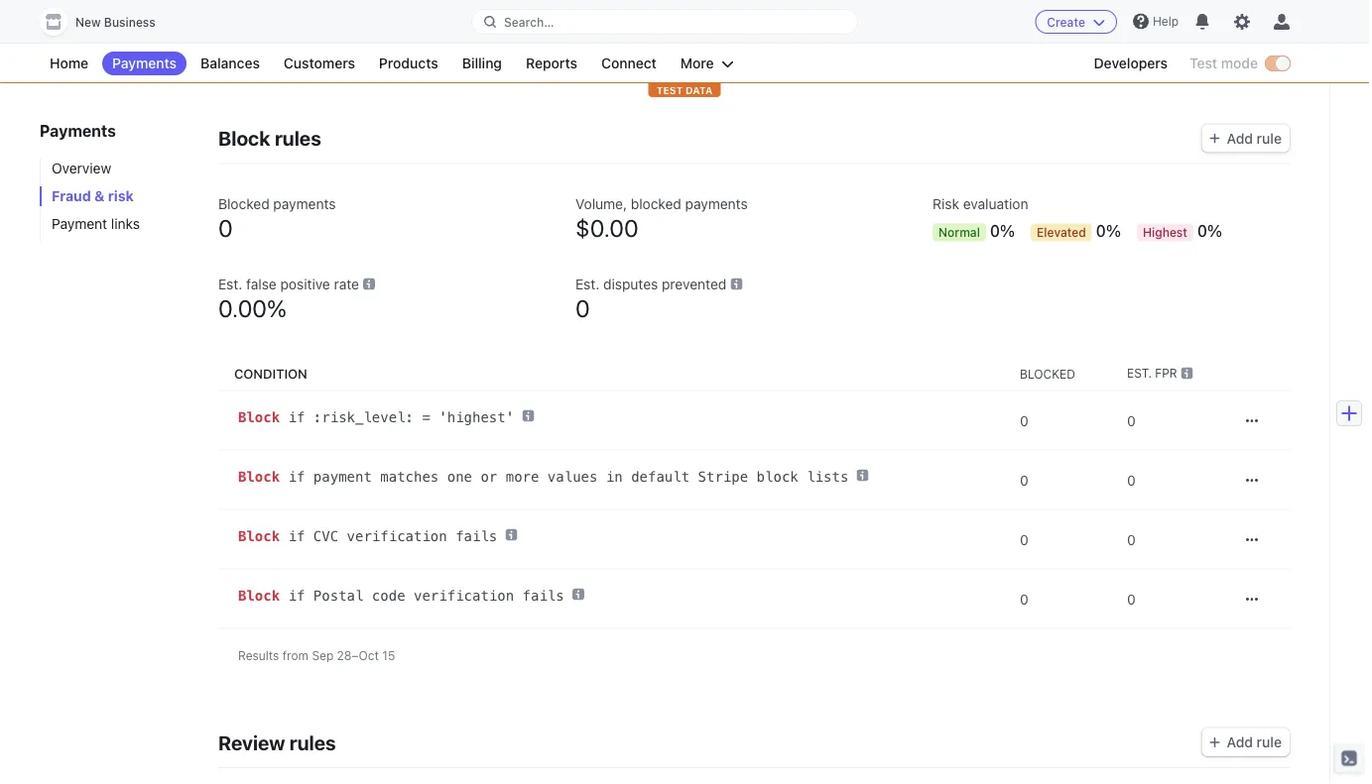 Task type: locate. For each thing, give the bounding box(es) containing it.
1 vertical spatial results from sep 28 – oct 15
[[238, 649, 395, 663]]

risk
[[933, 196, 959, 212]]

est.
[[218, 276, 242, 292], [575, 276, 599, 292], [1127, 367, 1152, 381]]

2 results from sep 28 – oct 15 from the top
[[238, 649, 395, 663]]

0% down evaluation
[[990, 222, 1015, 241]]

2 15 from the top
[[382, 649, 395, 663]]

from up "review rules"
[[282, 649, 309, 663]]

block left payment
[[238, 469, 280, 485]]

balances
[[200, 55, 260, 71]]

blocked for blocked
[[1020, 367, 1075, 381]]

1 vertical spatial –
[[352, 649, 359, 663]]

rate
[[334, 276, 359, 292]]

add for block rules
[[1227, 130, 1253, 146]]

blocked
[[218, 196, 269, 212], [1020, 367, 1075, 381]]

0 horizontal spatial est.
[[218, 276, 242, 292]]

=
[[422, 409, 430, 426]]

add rule
[[1227, 130, 1282, 146], [1227, 734, 1282, 751]]

if for :risk_level: = 'highest'
[[288, 409, 305, 426]]

block
[[218, 126, 270, 150], [238, 409, 280, 426], [238, 469, 280, 485], [238, 528, 280, 545], [238, 588, 280, 604]]

more
[[680, 55, 714, 71]]

2 oct from the top
[[359, 649, 379, 663]]

0 vertical spatial fails
[[455, 528, 497, 545]]

if down condition
[[288, 409, 305, 426]]

payments
[[273, 196, 336, 212], [685, 196, 748, 212]]

svg image for or
[[1246, 475, 1258, 487]]

'highest'
[[439, 409, 514, 426]]

cvc
[[313, 528, 338, 545]]

products link
[[369, 52, 448, 75]]

svg image
[[1246, 415, 1258, 427], [1246, 475, 1258, 487], [1246, 594, 1258, 606]]

2 from from the top
[[282, 649, 309, 663]]

1 add from the top
[[1227, 130, 1253, 146]]

0 vertical spatial oct
[[359, 44, 379, 58]]

test
[[1189, 55, 1217, 71]]

0% right highest
[[1197, 222, 1222, 241]]

0 vertical spatial 15
[[382, 44, 395, 58]]

1 sep from the top
[[312, 44, 334, 58]]

results
[[238, 44, 279, 58], [238, 649, 279, 663]]

1 add rule button from the top
[[1202, 124, 1290, 152]]

2 add from the top
[[1227, 734, 1253, 751]]

1 payments from the left
[[273, 196, 336, 212]]

data
[[685, 84, 713, 96]]

one
[[447, 469, 472, 485]]

billing
[[462, 55, 502, 71]]

2 28 from the top
[[337, 649, 352, 663]]

from right balances
[[282, 44, 309, 58]]

2 – from the top
[[352, 649, 359, 663]]

block down condition
[[238, 409, 280, 426]]

blocked inside blocked payments 0
[[218, 196, 269, 212]]

1 horizontal spatial payments
[[685, 196, 748, 212]]

if left cvc
[[288, 528, 305, 545]]

fails
[[455, 528, 497, 545], [522, 588, 564, 604]]

rule
[[1257, 130, 1282, 146], [1257, 734, 1282, 751]]

verification
[[347, 528, 447, 545], [414, 588, 514, 604]]

3 if from the top
[[288, 528, 305, 545]]

2 vertical spatial svg image
[[1246, 594, 1258, 606]]

1 vertical spatial rules
[[289, 731, 336, 754]]

0 horizontal spatial payments
[[273, 196, 336, 212]]

block if :risk_level: = 'highest'
[[238, 409, 514, 426]]

1 vertical spatial sep
[[312, 649, 334, 663]]

0% for elevated 0%
[[1096, 222, 1121, 241]]

0 horizontal spatial fails
[[455, 528, 497, 545]]

fpr
[[1155, 367, 1177, 381]]

block down the "balances" link
[[218, 126, 270, 150]]

2 results from the top
[[238, 649, 279, 663]]

sep left products
[[312, 44, 334, 58]]

add rule for block rules
[[1227, 130, 1282, 146]]

add for review rules
[[1227, 734, 1253, 751]]

block left cvc
[[238, 528, 280, 545]]

fraud
[[52, 188, 91, 204]]

– down postal
[[352, 649, 359, 663]]

test mode
[[1189, 55, 1258, 71]]

0% right elevated
[[1096, 222, 1121, 241]]

0 horizontal spatial blocked
[[218, 196, 269, 212]]

3 svg image from the top
[[1246, 594, 1258, 606]]

15
[[382, 44, 395, 58], [382, 649, 395, 663]]

0 vertical spatial add rule
[[1227, 130, 1282, 146]]

1 vertical spatial fails
[[522, 588, 564, 604]]

28
[[337, 44, 352, 58], [337, 649, 352, 663]]

1 rule from the top
[[1257, 130, 1282, 146]]

2 svg image from the top
[[1246, 475, 1258, 487]]

svg image for fails
[[1246, 594, 1258, 606]]

28 left products
[[337, 44, 352, 58]]

results up review
[[238, 649, 279, 663]]

add rule button
[[1202, 124, 1290, 152], [1202, 729, 1290, 757]]

1 – from the top
[[352, 44, 359, 58]]

0 vertical spatial add rule button
[[1202, 124, 1290, 152]]

test
[[656, 84, 683, 96]]

disputes
[[603, 276, 658, 292]]

rules
[[275, 126, 321, 150], [289, 731, 336, 754]]

2 0% from the left
[[1096, 222, 1121, 241]]

reports link
[[516, 52, 587, 75]]

1 horizontal spatial blocked
[[1020, 367, 1075, 381]]

est. left false
[[218, 276, 242, 292]]

0 vertical spatial rule
[[1257, 130, 1282, 146]]

if left postal
[[288, 588, 305, 604]]

est. left fpr
[[1127, 367, 1152, 381]]

1 vertical spatial add
[[1227, 734, 1253, 751]]

–
[[352, 44, 359, 58], [352, 649, 359, 663]]

1 vertical spatial rule
[[1257, 734, 1282, 751]]

est. for 0.00%
[[218, 276, 242, 292]]

0 vertical spatial sep
[[312, 44, 334, 58]]

2 if from the top
[[288, 469, 305, 485]]

help button
[[1125, 5, 1186, 37]]

1 vertical spatial add rule button
[[1202, 729, 1290, 757]]

block for block if cvc verification fails
[[238, 528, 280, 545]]

1 0% from the left
[[990, 222, 1015, 241]]

0
[[218, 214, 233, 242], [575, 294, 590, 322], [1020, 413, 1028, 429], [1127, 413, 1136, 429], [1020, 473, 1028, 489], [1127, 473, 1136, 489], [1020, 532, 1028, 549], [1127, 532, 1136, 549], [1020, 592, 1028, 608], [1127, 592, 1136, 608]]

block left postal
[[238, 588, 280, 604]]

1 vertical spatial list
[[218, 392, 1290, 681]]

if for payment matches one or more values in default stripe block lists
[[288, 469, 305, 485]]

block if payment matches one or more values in default stripe block lists
[[238, 469, 848, 485]]

risk evaluation
[[933, 196, 1028, 212]]

1 vertical spatial 28
[[337, 649, 352, 663]]

reports
[[526, 55, 577, 71]]

if
[[288, 409, 305, 426], [288, 469, 305, 485], [288, 528, 305, 545], [288, 588, 305, 604]]

help
[[1153, 14, 1179, 28]]

verification up block if postal code verification fails at left bottom
[[347, 528, 447, 545]]

sep
[[312, 44, 334, 58], [312, 649, 334, 663]]

0 vertical spatial results
[[238, 44, 279, 58]]

block if cvc verification fails
[[238, 528, 497, 545]]

oct
[[359, 44, 379, 58], [359, 649, 379, 663]]

1 add rule from the top
[[1227, 130, 1282, 146]]

results left customers
[[238, 44, 279, 58]]

payments right blocked
[[685, 196, 748, 212]]

1 vertical spatial from
[[282, 649, 309, 663]]

0 vertical spatial rules
[[275, 126, 321, 150]]

0 vertical spatial from
[[282, 44, 309, 58]]

15 down code
[[382, 649, 395, 663]]

0% for normal 0%
[[990, 222, 1015, 241]]

list containing block
[[218, 392, 1290, 681]]

or
[[481, 469, 497, 485]]

2 list from the top
[[218, 392, 1290, 681]]

payments
[[112, 55, 177, 71], [40, 122, 116, 140]]

rules right review
[[289, 731, 336, 754]]

1 vertical spatial oct
[[359, 649, 379, 663]]

est. fpr
[[1127, 367, 1177, 381]]

2 horizontal spatial 0%
[[1197, 222, 1222, 241]]

1 horizontal spatial est.
[[575, 276, 599, 292]]

0 vertical spatial –
[[352, 44, 359, 58]]

1 vertical spatial blocked
[[1020, 367, 1075, 381]]

matches
[[380, 469, 439, 485]]

oct right customers
[[359, 44, 379, 58]]

2 payments from the left
[[685, 196, 748, 212]]

4 if from the top
[[288, 588, 305, 604]]

1 if from the top
[[288, 409, 305, 426]]

0 vertical spatial results from sep 28 – oct 15
[[238, 44, 395, 58]]

verification right code
[[414, 588, 514, 604]]

more button
[[670, 52, 744, 75]]

0 vertical spatial list
[[218, 0, 1290, 77]]

$0.00
[[575, 214, 639, 242]]

from
[[282, 44, 309, 58], [282, 649, 309, 663]]

postal
[[313, 588, 364, 604]]

payment links link
[[40, 214, 198, 234]]

0 vertical spatial payments
[[112, 55, 177, 71]]

1 vertical spatial results
[[238, 649, 279, 663]]

3 0% from the left
[[1197, 222, 1222, 241]]

overview link
[[40, 159, 198, 179]]

1 vertical spatial svg image
[[1246, 475, 1258, 487]]

rules down customers link
[[275, 126, 321, 150]]

payments down business
[[112, 55, 177, 71]]

est. left disputes
[[575, 276, 599, 292]]

2 add rule from the top
[[1227, 734, 1282, 751]]

values
[[547, 469, 598, 485]]

0 vertical spatial 28
[[337, 44, 352, 58]]

0 vertical spatial blocked
[[218, 196, 269, 212]]

0%
[[990, 222, 1015, 241], [1096, 222, 1121, 241], [1197, 222, 1222, 241]]

– left products
[[352, 44, 359, 58]]

0 vertical spatial svg image
[[1246, 415, 1258, 427]]

1 vertical spatial payments
[[40, 122, 116, 140]]

1 vertical spatial 15
[[382, 649, 395, 663]]

1 horizontal spatial 0%
[[1096, 222, 1121, 241]]

:risk_level:
[[313, 409, 414, 426]]

oct down code
[[359, 649, 379, 663]]

payments down block rules
[[273, 196, 336, 212]]

fraud & risk link
[[40, 187, 198, 206]]

15 right customers
[[382, 44, 395, 58]]

est. false positive rate
[[218, 276, 359, 292]]

if for cvc verification fails
[[288, 528, 305, 545]]

0 horizontal spatial 0%
[[990, 222, 1015, 241]]

payments inside blocked payments 0
[[273, 196, 336, 212]]

if left payment
[[288, 469, 305, 485]]

1 15 from the top
[[382, 44, 395, 58]]

1 svg image from the top
[[1246, 415, 1258, 427]]

list
[[218, 0, 1290, 77], [218, 392, 1290, 681]]

sep down postal
[[312, 649, 334, 663]]

28 down postal
[[337, 649, 352, 663]]

2 add rule button from the top
[[1202, 729, 1290, 757]]

payments up overview
[[40, 122, 116, 140]]

1 vertical spatial add rule
[[1227, 734, 1282, 751]]

block for block if :risk_level: = 'highest'
[[238, 409, 280, 426]]

1 list from the top
[[218, 0, 1290, 77]]

2 rule from the top
[[1257, 734, 1282, 751]]

payments link
[[102, 52, 187, 75]]

add
[[1227, 130, 1253, 146], [1227, 734, 1253, 751]]

0 vertical spatial add
[[1227, 130, 1253, 146]]



Task type: vqa. For each thing, say whether or not it's contained in the screenshot.
the bottom svg image
yes



Task type: describe. For each thing, give the bounding box(es) containing it.
mode
[[1221, 55, 1258, 71]]

links
[[111, 216, 140, 232]]

evaluation
[[963, 196, 1028, 212]]

normal 0%
[[938, 222, 1015, 241]]

home link
[[40, 52, 98, 75]]

volume, blocked payments $0.00
[[575, 196, 748, 242]]

1 28 from the top
[[337, 44, 352, 58]]

customers link
[[274, 52, 365, 75]]

blocked payments 0
[[218, 196, 336, 242]]

1 oct from the top
[[359, 44, 379, 58]]

svg image
[[1246, 534, 1258, 546]]

2 sep from the top
[[312, 649, 334, 663]]

add rule button for block rules
[[1202, 124, 1290, 152]]

overview
[[52, 160, 111, 177]]

1 from from the top
[[282, 44, 309, 58]]

review
[[218, 731, 285, 754]]

false
[[246, 276, 277, 292]]

new business
[[75, 15, 155, 29]]

positive
[[280, 276, 330, 292]]

billing link
[[452, 52, 512, 75]]

connect
[[601, 55, 657, 71]]

developers link
[[1084, 52, 1178, 75]]

payment
[[52, 216, 107, 232]]

default
[[631, 469, 690, 485]]

payments inside volume, blocked payments $0.00
[[685, 196, 748, 212]]

add rule button for review rules
[[1202, 729, 1290, 757]]

1 horizontal spatial fails
[[522, 588, 564, 604]]

connect link
[[591, 52, 666, 75]]

blocked
[[631, 196, 681, 212]]

rule for review rules
[[1257, 734, 1282, 751]]

prevented
[[662, 276, 726, 292]]

1 results from sep 28 – oct 15 from the top
[[238, 44, 395, 58]]

new business button
[[40, 8, 175, 36]]

stripe
[[698, 469, 748, 485]]

0 vertical spatial verification
[[347, 528, 447, 545]]

Search… search field
[[472, 9, 857, 34]]

code
[[372, 588, 405, 604]]

if for postal code verification fails
[[288, 588, 305, 604]]

block if postal code verification fails
[[238, 588, 564, 604]]

home
[[50, 55, 88, 71]]

elevated 0%
[[1037, 222, 1121, 241]]

fraud & risk
[[52, 188, 134, 204]]

2 horizontal spatial est.
[[1127, 367, 1152, 381]]

test data
[[656, 84, 713, 96]]

rule for block rules
[[1257, 130, 1282, 146]]

list containing results from
[[218, 0, 1290, 77]]

normal
[[938, 226, 980, 240]]

highest 0%
[[1143, 222, 1222, 241]]

block
[[757, 469, 798, 485]]

elevated
[[1037, 226, 1086, 240]]

block for block rules
[[218, 126, 270, 150]]

block rules
[[218, 126, 321, 150]]

in
[[606, 469, 623, 485]]

&
[[94, 188, 105, 204]]

more
[[506, 469, 539, 485]]

est. disputes prevented
[[575, 276, 726, 292]]

payment links
[[52, 216, 140, 232]]

create button
[[1035, 10, 1117, 34]]

1 results from the top
[[238, 44, 279, 58]]

add rule for review rules
[[1227, 734, 1282, 751]]

block for block if payment matches one or more values in default stripe block lists
[[238, 469, 280, 485]]

rules for review rules
[[289, 731, 336, 754]]

0.00%
[[218, 294, 287, 322]]

payments inside "link"
[[112, 55, 177, 71]]

risk
[[108, 188, 134, 204]]

products
[[379, 55, 438, 71]]

0 inside blocked payments 0
[[218, 214, 233, 242]]

1 vertical spatial verification
[[414, 588, 514, 604]]

review rules
[[218, 731, 336, 754]]

blocked for blocked payments 0
[[218, 196, 269, 212]]

balances link
[[191, 52, 270, 75]]

customers
[[284, 55, 355, 71]]

highest
[[1143, 226, 1187, 240]]

0% for highest 0%
[[1197, 222, 1222, 241]]

developers
[[1094, 55, 1168, 71]]

payment
[[313, 469, 372, 485]]

business
[[104, 15, 155, 29]]

block for block if postal code verification fails
[[238, 588, 280, 604]]

create
[[1047, 15, 1085, 29]]

lists
[[807, 469, 848, 485]]

new
[[75, 15, 101, 29]]

search…
[[504, 15, 554, 29]]

condition
[[234, 366, 307, 381]]

est. for 0
[[575, 276, 599, 292]]

Search… text field
[[472, 9, 857, 34]]

rules for block rules
[[275, 126, 321, 150]]

volume,
[[575, 196, 627, 212]]



